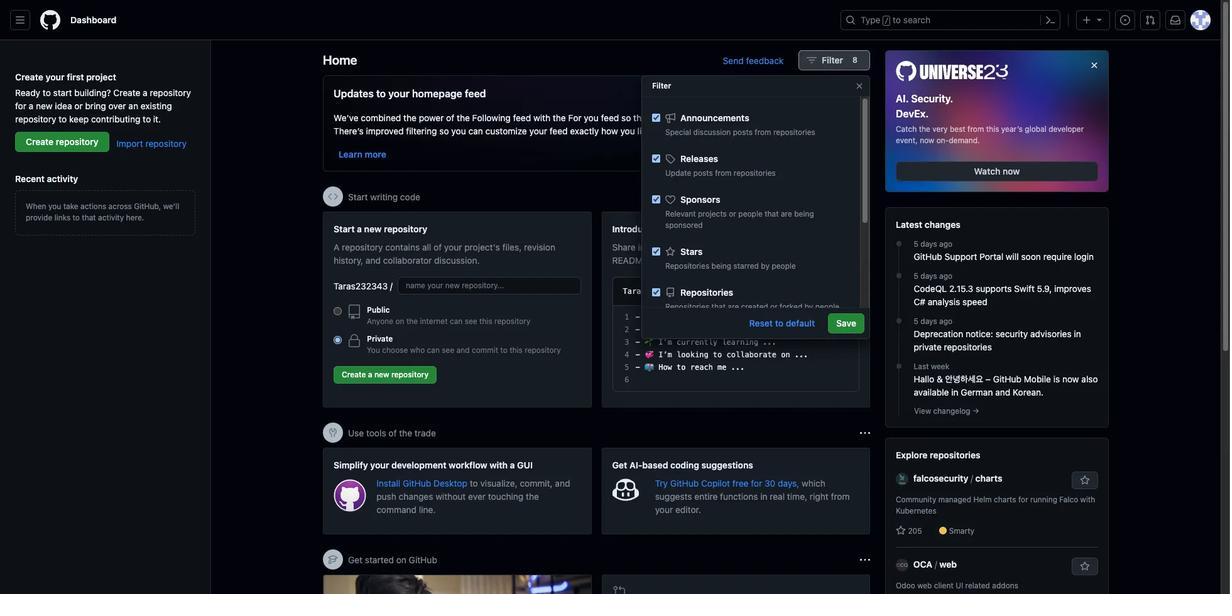 Task type: vqa. For each thing, say whether or not it's contained in the screenshot.


Task type: describe. For each thing, give the bounding box(es) containing it.
... down the reset
[[763, 338, 777, 347]]

close menu image
[[855, 81, 865, 91]]

private
[[914, 342, 942, 352]]

a up history,
[[357, 224, 362, 234]]

ago for codeql
[[940, 271, 953, 281]]

1 - from the top
[[636, 313, 640, 322]]

a inside button
[[368, 370, 372, 380]]

oca / web
[[914, 559, 957, 570]]

2 vertical spatial profile
[[787, 255, 812, 266]]

repository inside public anyone on the internet can see this repository
[[495, 317, 531, 326]]

this inside public anyone on the internet can see this repository
[[480, 317, 493, 326]]

of right the 'tools'
[[389, 428, 397, 438]]

0 vertical spatial so
[[622, 113, 631, 123]]

from down "releases"
[[715, 168, 732, 178]]

repositories for repositories
[[666, 302, 710, 312]]

explore repositories navigation
[[886, 438, 1109, 595]]

→
[[973, 406, 980, 416]]

to visualize, commit, and push changes without ever touching the command line.
[[377, 478, 570, 515]]

history,
[[334, 255, 363, 266]]

start for start writing code
[[348, 191, 368, 202]]

for for community
[[1019, 495, 1029, 504]]

send feedback link
[[723, 54, 784, 67]]

can inside we've combined the power of the following feed with the for you feed so there's one place to discover content on github. there's improved filtering so you can customize your feed exactly how you like it, and a shiny new visual design. ✨
[[469, 126, 483, 136]]

... up learning
[[741, 326, 754, 334]]

suggests
[[655, 491, 692, 502]]

to down "idea"
[[59, 114, 67, 124]]

changelog
[[934, 406, 971, 416]]

Repository name text field
[[398, 277, 581, 295]]

last week hallo & 안녕하세요 – github mobile is now also available in german and korean.
[[914, 362, 1098, 398]]

create a new repository
[[342, 370, 429, 380]]

a left gui
[[510, 460, 515, 471]]

5 - from the top
[[636, 363, 640, 372]]

ai. security. devex. catch the very best from this year's global developer event, now on-demand.
[[896, 93, 1084, 145]]

you
[[367, 346, 380, 355]]

get for get started on github
[[348, 555, 363, 565]]

1 vertical spatial web
[[918, 581, 932, 591]]

functions
[[720, 491, 758, 502]]

days for deprecation
[[921, 316, 938, 326]]

notice:
[[966, 328, 994, 339]]

0 vertical spatial yourself
[[656, 224, 690, 234]]

it.
[[153, 114, 161, 124]]

to up me
[[713, 351, 722, 360]]

/ for taras232343 /
[[390, 281, 393, 291]]

deprecation notice: security advisories in private repositories link
[[914, 327, 1099, 354]]

new down writing
[[364, 224, 382, 234]]

feed left the exactly at left
[[550, 126, 568, 136]]

when you take actions across github, we'll provide links to that activity here.
[[26, 202, 179, 222]]

place
[[681, 113, 703, 123]]

a up existing
[[143, 87, 148, 98]]

1 horizontal spatial people
[[772, 261, 796, 271]]

create for create your first project ready to start building? create a repository for a new idea or bring over an existing repository to keep contributing to it.
[[15, 72, 43, 82]]

new inside button
[[375, 370, 389, 380]]

1 vertical spatial so
[[440, 126, 449, 136]]

explore repositories
[[896, 450, 981, 460]]

mortar board image
[[328, 555, 338, 565]]

started
[[365, 555, 394, 565]]

repositories inside explore repositories "navigation"
[[930, 450, 981, 460]]

yourself inside share information about yourself by creating a profile readme, which appears at the top of your profile page.
[[712, 242, 745, 253]]

안녕하세요
[[946, 374, 984, 384]]

import
[[116, 138, 143, 149]]

repository down the keep
[[56, 136, 98, 147]]

star image inside explore repositories "navigation"
[[896, 526, 906, 536]]

1 vertical spatial are
[[728, 302, 739, 312]]

heart image
[[666, 195, 676, 205]]

1 horizontal spatial posts
[[733, 128, 753, 137]]

codeql
[[914, 283, 947, 294]]

/ for falcosecurity / charts
[[971, 473, 974, 484]]

introduce yourself with a profile readme element
[[602, 212, 870, 408]]

currently
[[677, 338, 718, 347]]

days for codeql
[[921, 271, 938, 281]]

falcosecurity / charts
[[914, 473, 1003, 484]]

💞️
[[645, 351, 654, 360]]

0 horizontal spatial readme
[[680, 287, 707, 296]]

simplify your development workflow with a gui element
[[323, 448, 592, 535]]

start
[[53, 87, 72, 98]]

this inside the private you choose who can see and commit to this repository
[[510, 346, 523, 355]]

your up combined
[[388, 88, 410, 99]]

0 horizontal spatial filter
[[652, 81, 672, 91]]

you inside the "when you take actions across github, we'll provide links to that activity here."
[[48, 202, 61, 211]]

github up what is github? element at the bottom left of page
[[409, 555, 437, 565]]

from down content
[[755, 128, 772, 137]]

people inside relevant projects or people that are being sponsored
[[739, 209, 763, 219]]

start for start a new repository
[[334, 224, 355, 234]]

github inside the get ai-based coding suggestions element
[[671, 478, 699, 489]]

repository inside the private you choose who can see and commit to this repository
[[525, 346, 561, 355]]

a inside we've combined the power of the following feed with the for you feed so there's one place to discover content on github. there's improved filtering so you can customize your feed exactly how you like it, and a shiny new visual design. ✨
[[681, 126, 686, 136]]

4 - from the top
[[636, 351, 640, 360]]

i'm down hi,
[[659, 326, 672, 334]]

mobile
[[1024, 374, 1051, 384]]

files,
[[503, 242, 522, 253]]

none radio inside create a new repository 'element'
[[334, 336, 342, 344]]

star this repository image for falcosecurity / charts
[[1080, 476, 1090, 486]]

3 - from the top
[[636, 338, 640, 347]]

dot fill image for github support portal will soon require login
[[894, 239, 904, 249]]

of inside share information about yourself by creating a profile readme, which appears at the top of your profile page.
[[756, 255, 764, 266]]

to inside we've combined the power of the following feed with the for you feed so there's one place to discover content on github. there's improved filtering so you can customize your feed exactly how you like it, and a shiny new visual design. ✨
[[705, 113, 714, 123]]

your inside the a repository contains all of your project's files, revision history, and collaborator discussion.
[[444, 242, 462, 253]]

view changelog →
[[914, 406, 980, 416]]

global
[[1025, 124, 1047, 134]]

without
[[436, 491, 466, 502]]

create up an
[[113, 87, 140, 98]]

i'm up the how in the right of the page
[[659, 351, 672, 360]]

learn more link
[[339, 149, 387, 160]]

changes inside explore element
[[925, 219, 961, 230]]

create a new repository element
[[334, 222, 581, 389]]

feed up customize
[[513, 113, 531, 123]]

homepage image
[[40, 10, 60, 30]]

update posts from repositories
[[666, 168, 776, 178]]

actions
[[80, 202, 106, 211]]

activity inside the "when you take actions across github, we'll provide links to that activity here."
[[98, 213, 124, 222]]

introduce
[[612, 224, 653, 234]]

of inside we've combined the power of the following feed with the for you feed so there's one place to discover content on github. there's improved filtering so you can customize your feed exactly how you like it, and a shiny new visual design. ✨
[[446, 113, 455, 123]]

2
[[625, 326, 629, 334]]

repositories for stars
[[666, 261, 710, 271]]

interested
[[677, 326, 722, 334]]

stars
[[681, 246, 703, 257]]

discussion
[[694, 128, 731, 137]]

create for create a new repository
[[342, 370, 366, 380]]

collaborator
[[383, 255, 432, 266]]

github desktop image
[[334, 480, 367, 512]]

odoo web client ui related addons
[[896, 581, 1019, 591]]

universe23 image
[[896, 61, 1009, 81]]

the left following
[[457, 113, 470, 123]]

repository down it.
[[145, 138, 187, 149]]

and inside the private you choose who can see and commit to this repository
[[457, 346, 470, 355]]

the up filtering
[[404, 113, 417, 123]]

repository inside the a repository contains all of your project's files, revision history, and collaborator discussion.
[[342, 242, 383, 253]]

your up install
[[370, 460, 389, 471]]

feed up following
[[465, 88, 486, 99]]

on inside we've combined the power of the following feed with the for you feed so there's one place to discover content on github. there's improved filtering so you can customize your feed exactly how you like it, and a shiny new visual design. ✨
[[786, 113, 796, 123]]

👋
[[645, 313, 654, 322]]

the inside to visualize, commit, and push changes without ever touching the command line.
[[526, 491, 539, 502]]

to up combined
[[376, 88, 386, 99]]

command
[[377, 505, 417, 515]]

ready
[[15, 87, 40, 98]]

days for github
[[921, 239, 938, 249]]

hallo
[[914, 374, 935, 384]]

public
[[367, 305, 390, 315]]

building?
[[74, 87, 111, 98]]

you left like
[[621, 126, 635, 136]]

swift
[[1015, 283, 1035, 294]]

of inside the a repository contains all of your project's files, revision history, and collaborator discussion.
[[434, 242, 442, 253]]

now inside last week hallo & 안녕하세요 – github mobile is now also available in german and korean.
[[1063, 374, 1080, 384]]

/ for oca / web
[[935, 559, 938, 570]]

updates
[[334, 88, 374, 99]]

free
[[733, 478, 749, 489]]

a repository contains all of your project's files, revision history, and collaborator discussion.
[[334, 242, 556, 266]]

repositories being starred by people
[[666, 261, 796, 271]]

see inside public anyone on the internet can see this repository
[[465, 317, 477, 326]]

discussion.
[[434, 255, 480, 266]]

an
[[128, 101, 138, 111]]

repository down "ready"
[[15, 114, 56, 124]]

a inside share information about yourself by creating a profile readme, which appears at the top of your profile page.
[[795, 242, 800, 253]]

new inside create your first project ready to start building? create a repository for a new idea or bring over an existing repository to keep contributing to it.
[[36, 101, 53, 111]]

5 for codeql 2.15.3 supports swift 5.9, improves c# analysis speed
[[914, 271, 919, 281]]

me
[[718, 363, 727, 372]]

addons
[[993, 581, 1019, 591]]

/ for taras232343 / readme .md
[[674, 287, 679, 296]]

github inside last week hallo & 안녕하세요 – github mobile is now also available in german and korean.
[[993, 374, 1022, 384]]

one
[[664, 113, 679, 123]]

1 vertical spatial repositories
[[681, 287, 734, 298]]

create your first project ready to start building? create a repository for a new idea or bring over an existing repository to keep contributing to it.
[[15, 72, 191, 124]]

or inside relevant projects or people that are being sponsored
[[729, 209, 737, 219]]

security.
[[912, 93, 954, 104]]

feed up how
[[601, 113, 619, 123]]

to left the start
[[43, 87, 51, 98]]

on inside public anyone on the internet can see this repository
[[396, 317, 404, 326]]

top
[[740, 255, 753, 266]]

watch
[[975, 166, 1001, 176]]

recent
[[15, 173, 45, 184]]

now inside 'link'
[[1003, 166, 1020, 176]]

relevant projects or people that are being sponsored
[[666, 209, 814, 230]]

for for try
[[751, 478, 762, 489]]

based
[[643, 460, 668, 471]]

2 - from the top
[[636, 326, 640, 334]]

dot fill image for deprecation notice: security advisories in private repositories
[[894, 316, 904, 326]]

1 vertical spatial by
[[761, 261, 770, 271]]

the left for
[[553, 113, 566, 123]]

that inside the "when you take actions across github, we'll provide links to that activity here."
[[82, 213, 96, 222]]

why am i seeing this? image for get started on github
[[860, 555, 870, 565]]

updates to your homepage feed
[[334, 88, 486, 99]]

internet
[[420, 317, 448, 326]]

new inside we've combined the power of the following feed with the for you feed so there's one place to discover content on github. there's improved filtering so you can customize your feed exactly how you like it, and a shiny new visual design. ✨
[[712, 126, 729, 136]]

existing
[[141, 101, 172, 111]]

the left trade
[[399, 428, 412, 438]]

push
[[377, 491, 397, 502]]

try github copilot free for 30 days, link
[[655, 478, 802, 489]]

to left it.
[[143, 114, 151, 124]]

to inside the "when you take actions across github, we'll provide links to that activity here."
[[73, 213, 80, 222]]

falco
[[1060, 495, 1079, 504]]

and inside to visualize, commit, and push changes without ever touching the command line.
[[555, 478, 570, 489]]

3
[[625, 338, 629, 347]]

close image
[[1090, 60, 1100, 70]]

start writing code
[[348, 191, 420, 202]]

on right started
[[396, 555, 407, 565]]

with inside community managed helm charts for running falco with kubernetes
[[1081, 495, 1096, 504]]

supports
[[976, 283, 1012, 294]]

creating
[[760, 242, 793, 253]]

repository up contains
[[384, 224, 428, 234]]

0 vertical spatial web
[[940, 559, 957, 570]]

git pull request image
[[612, 586, 628, 595]]

to left 'search' at the right top
[[893, 14, 901, 25]]

explore element
[[886, 50, 1109, 595]]

github.
[[799, 113, 830, 123]]

5 days ago github support portal will soon require login
[[914, 239, 1094, 262]]

private you choose who can see and commit to this repository
[[367, 334, 561, 355]]

taras232343 / readme .md
[[623, 287, 721, 296]]

0 vertical spatial filter
[[822, 55, 844, 65]]

you right filtering
[[452, 126, 466, 136]]

your inside create your first project ready to start building? create a repository for a new idea or bring over an existing repository to keep contributing to it.
[[46, 72, 65, 82]]

tag image
[[666, 154, 676, 164]]

a down projects
[[713, 224, 717, 234]]

&
[[937, 374, 943, 384]]

improved
[[366, 126, 404, 136]]

install
[[377, 478, 401, 489]]

your inside share information about yourself by creating a profile readme, which appears at the top of your profile page.
[[766, 255, 784, 266]]

bring
[[85, 101, 106, 111]]

repository up existing
[[150, 87, 191, 98]]

about
[[687, 242, 710, 253]]



Task type: locate. For each thing, give the bounding box(es) containing it.
repo image
[[666, 288, 676, 298]]

1 horizontal spatial taras232343
[[623, 287, 673, 296]]

now right is
[[1063, 374, 1080, 384]]

for left 30
[[751, 478, 762, 489]]

3 days from the top
[[921, 316, 938, 326]]

new
[[36, 101, 53, 111], [712, 126, 729, 136], [364, 224, 382, 234], [375, 370, 389, 380]]

people down creating
[[772, 261, 796, 271]]

which inside share information about yourself by creating a profile readme, which appears at the top of your profile page.
[[653, 255, 677, 266]]

changes
[[925, 219, 961, 230], [399, 491, 433, 502]]

you up links
[[48, 202, 61, 211]]

with up visualize,
[[490, 460, 508, 471]]

/ for type / to search
[[885, 16, 889, 25]]

2 vertical spatial for
[[1019, 495, 1029, 504]]

now inside ai. security. devex. catch the very best from this year's global developer event, now on-demand.
[[920, 135, 935, 145]]

to up discussion
[[705, 113, 714, 123]]

2 horizontal spatial now
[[1063, 374, 1080, 384]]

get for get ai-based coding suggestions
[[612, 460, 628, 471]]

0 vertical spatial ago
[[940, 239, 953, 249]]

by inside share information about yourself by creating a profile readme, which appears at the top of your profile page.
[[747, 242, 757, 253]]

create up "recent activity"
[[26, 136, 54, 147]]

2 dot fill image from the top
[[894, 361, 904, 371]]

2 vertical spatial now
[[1063, 374, 1080, 384]]

a down "ready"
[[29, 101, 33, 111]]

none submit inside introduce yourself with a profile readme element
[[808, 283, 849, 300]]

to right the how in the right of the page
[[677, 363, 686, 372]]

on inside 1 - 👋 hi, i'm @taras232343 2 - 👀 i'm interested in ... 3 - 🌱 i'm currently learning ... 4 - 💞️ i'm looking to collaborate on ... 5 - 📫 how to reach me ... 6
[[781, 351, 790, 360]]

/ inside create a new repository 'element'
[[390, 281, 393, 291]]

portal
[[980, 251, 1004, 262]]

1 horizontal spatial so
[[622, 113, 631, 123]]

days up deprecation
[[921, 316, 938, 326]]

why am i seeing this? image
[[860, 428, 870, 438]]

you
[[584, 113, 599, 123], [452, 126, 466, 136], [621, 126, 635, 136], [48, 202, 61, 211]]

2 vertical spatial this
[[510, 346, 523, 355]]

with inside we've combined the power of the following feed with the for you feed so there's one place to discover content on github. there's improved filtering so you can customize your feed exactly how you like it, and a shiny new visual design. ✨
[[534, 113, 551, 123]]

why am i seeing this? image for start writing code
[[860, 192, 870, 202]]

taras232343 for taras232343 / readme .md
[[623, 287, 673, 296]]

get
[[612, 460, 628, 471], [348, 555, 363, 565]]

code image
[[328, 192, 338, 202]]

1 vertical spatial now
[[1003, 166, 1020, 176]]

1 horizontal spatial now
[[1003, 166, 1020, 176]]

star this repository image
[[1080, 476, 1090, 486], [1080, 562, 1090, 572]]

your right customize
[[530, 126, 547, 136]]

time,
[[787, 491, 808, 502]]

0 vertical spatial start
[[348, 191, 368, 202]]

0 vertical spatial dot fill image
[[894, 239, 904, 249]]

1 horizontal spatial star image
[[896, 526, 906, 536]]

i'm right the 🌱
[[659, 338, 672, 347]]

for inside create your first project ready to start building? create a repository for a new idea or bring over an existing repository to keep contributing to it.
[[15, 101, 26, 111]]

on right anyone
[[396, 317, 404, 326]]

filtering
[[406, 126, 437, 136]]

1 vertical spatial filter
[[652, 81, 672, 91]]

copilot
[[701, 478, 730, 489]]

taras232343 inside introduce yourself with a profile readme element
[[623, 287, 673, 296]]

charts
[[976, 473, 1003, 484], [994, 495, 1017, 504]]

1 horizontal spatial or
[[729, 209, 737, 219]]

ago for github
[[940, 239, 953, 249]]

1 vertical spatial for
[[751, 478, 762, 489]]

posts down discover
[[733, 128, 753, 137]]

0 vertical spatial activity
[[47, 173, 78, 184]]

new down announcements on the top of page
[[712, 126, 729, 136]]

web up client
[[940, 559, 957, 570]]

yourself up at
[[712, 242, 745, 253]]

how
[[602, 126, 618, 136]]

on down reset to default button
[[781, 351, 790, 360]]

taras232343
[[334, 281, 388, 291], [623, 287, 673, 296]]

repositories that are created or forked by people
[[666, 302, 840, 312]]

star image
[[666, 247, 676, 257], [896, 526, 906, 536]]

2 horizontal spatial or
[[771, 302, 778, 312]]

to up ever
[[470, 478, 478, 489]]

0 vertical spatial star this repository image
[[1080, 476, 1090, 486]]

... right me
[[731, 363, 745, 372]]

create for create repository
[[26, 136, 54, 147]]

sponsored
[[666, 221, 703, 230]]

at
[[714, 255, 722, 266]]

2 ago from the top
[[940, 271, 953, 281]]

5 inside 1 - 👋 hi, i'm @taras232343 2 - 👀 i'm interested in ... 3 - 🌱 i'm currently learning ... 4 - 💞️ i'm looking to collaborate on ... 5 - 📫 how to reach me ... 6
[[625, 363, 629, 372]]

for inside community managed helm charts for running falco with kubernetes
[[1019, 495, 1029, 504]]

0 horizontal spatial can
[[427, 346, 440, 355]]

None checkbox
[[652, 114, 661, 122], [652, 155, 661, 163], [652, 248, 661, 256], [652, 114, 661, 122], [652, 155, 661, 163], [652, 248, 661, 256]]

choose
[[382, 346, 408, 355]]

issue opened image
[[1121, 15, 1131, 25]]

1 horizontal spatial yourself
[[712, 242, 745, 253]]

5 inside 5 days ago deprecation notice: security advisories in private repositories
[[914, 316, 919, 326]]

2 horizontal spatial people
[[816, 302, 840, 312]]

see inside the private you choose who can see and commit to this repository
[[442, 346, 455, 355]]

github inside simplify your development workflow with a gui element
[[403, 478, 431, 489]]

1 vertical spatial star image
[[896, 526, 906, 536]]

what is github? element
[[323, 575, 592, 595]]

ago inside 5 days ago codeql 2.15.3 supports swift 5.9, improves c# analysis speed
[[940, 271, 953, 281]]

1 horizontal spatial changes
[[925, 219, 961, 230]]

save button
[[828, 314, 865, 334]]

private
[[367, 334, 393, 344]]

menu
[[642, 102, 860, 445]]

that up "@taras232343" on the right
[[712, 302, 726, 312]]

your inside we've combined the power of the following feed with the for you feed so there's one place to discover content on github. there's improved filtering so you can customize your feed exactly how you like it, and a shiny new visual design. ✨
[[530, 126, 547, 136]]

to inside the private you choose who can see and commit to this repository
[[501, 346, 508, 355]]

community
[[896, 495, 937, 504]]

in inside 5 days ago deprecation notice: security advisories in private repositories
[[1074, 328, 1082, 339]]

of right all
[[434, 242, 442, 253]]

1 vertical spatial why am i seeing this? image
[[860, 555, 870, 565]]

0 vertical spatial for
[[15, 101, 26, 111]]

@oca profile image
[[896, 559, 909, 572]]

simplify your development workflow with a gui
[[334, 460, 533, 471]]

tools image
[[328, 428, 338, 438]]

get ai-based coding suggestions element
[[602, 448, 870, 535]]

days inside 5 days ago github support portal will soon require login
[[921, 239, 938, 249]]

menu containing announcements
[[642, 102, 860, 445]]

2 horizontal spatial this
[[987, 124, 1000, 134]]

so down power
[[440, 126, 449, 136]]

for inside the get ai-based coding suggestions element
[[751, 478, 762, 489]]

for left running
[[1019, 495, 1029, 504]]

0 vertical spatial or
[[74, 101, 83, 111]]

dot fill image
[[894, 239, 904, 249], [894, 316, 904, 326]]

dot fill image
[[894, 271, 904, 281], [894, 361, 904, 371]]

send feedback
[[723, 55, 784, 66]]

login
[[1075, 251, 1094, 262]]

that inside relevant projects or people that are being sponsored
[[765, 209, 779, 219]]

None radio
[[334, 336, 342, 344]]

2 vertical spatial ago
[[940, 316, 953, 326]]

8
[[853, 55, 858, 65]]

1 vertical spatial start
[[334, 224, 355, 234]]

sponsors
[[681, 194, 721, 205]]

github support portal will soon require login link
[[914, 250, 1099, 263]]

charts right helm
[[994, 495, 1017, 504]]

start inside create a new repository 'element'
[[334, 224, 355, 234]]

1 vertical spatial readme
[[680, 287, 707, 296]]

5 days ago codeql 2.15.3 supports swift 5.9, improves c# analysis speed
[[914, 271, 1092, 307]]

lock image
[[347, 334, 362, 349]]

0 horizontal spatial or
[[74, 101, 83, 111]]

1 vertical spatial days
[[921, 271, 938, 281]]

the inside share information about yourself by creating a profile readme, which appears at the top of your profile page.
[[725, 255, 738, 266]]

1 vertical spatial being
[[712, 261, 732, 271]]

which up right
[[802, 478, 826, 489]]

1 horizontal spatial which
[[802, 478, 826, 489]]

are inside relevant projects or people that are being sponsored
[[781, 209, 792, 219]]

devex.
[[896, 108, 929, 119]]

that down actions
[[82, 213, 96, 222]]

in inside which suggests entire functions in real time, right from your editor.
[[761, 491, 768, 502]]

share
[[612, 242, 636, 253]]

your
[[46, 72, 65, 82], [388, 88, 410, 99], [530, 126, 547, 136], [444, 242, 462, 253], [766, 255, 784, 266], [370, 460, 389, 471], [655, 505, 673, 515]]

kubernetes
[[896, 506, 937, 516]]

5 for github support portal will soon require login
[[914, 239, 919, 249]]

1 vertical spatial star this repository image
[[1080, 562, 1090, 572]]

1 vertical spatial dot fill image
[[894, 361, 904, 371]]

1 vertical spatial dot fill image
[[894, 316, 904, 326]]

ui
[[956, 581, 964, 591]]

megaphone image
[[666, 113, 676, 123]]

1 vertical spatial or
[[729, 209, 737, 219]]

0 horizontal spatial that
[[82, 213, 96, 222]]

last
[[914, 362, 929, 371]]

deprecation
[[914, 328, 964, 339]]

we've combined the power of the following feed with the for you feed so there's one place to discover content on github. there's improved filtering so you can customize your feed exactly how you like it, and a shiny new visual design. ✨
[[334, 113, 830, 136]]

your down suggests
[[655, 505, 673, 515]]

to inside to visualize, commit, and push changes without ever touching the command line.
[[470, 478, 478, 489]]

0 vertical spatial readme
[[749, 224, 786, 234]]

dot fill image down latest at the top right
[[894, 271, 904, 281]]

you up the exactly at left
[[584, 113, 599, 123]]

repo image
[[347, 305, 362, 320]]

2 days from the top
[[921, 271, 938, 281]]

1 why am i seeing this? image from the top
[[860, 192, 870, 202]]

the left internet
[[407, 317, 418, 326]]

filter up megaphone icon
[[652, 81, 672, 91]]

3 ago from the top
[[940, 316, 953, 326]]

suggestions
[[702, 460, 754, 471]]

dot fill image for codeql 2.15.3 supports swift 5.9, improves c# analysis speed
[[894, 271, 904, 281]]

now
[[920, 135, 935, 145], [1003, 166, 1020, 176], [1063, 374, 1080, 384]]

use
[[348, 428, 364, 438]]

0 horizontal spatial posts
[[694, 168, 713, 178]]

none radio inside create a new repository 'element'
[[334, 307, 342, 316]]

a down you
[[368, 370, 372, 380]]

0 vertical spatial this
[[987, 124, 1000, 134]]

1 horizontal spatial that
[[712, 302, 726, 312]]

in inside 1 - 👋 hi, i'm @taras232343 2 - 👀 i'm interested in ... 3 - 🌱 i'm currently learning ... 4 - 💞️ i'm looking to collaborate on ... 5 - 📫 how to reach me ... 6
[[727, 326, 736, 334]]

in inside last week hallo & 안녕하세요 – github mobile is now also available in german and korean.
[[952, 387, 959, 398]]

repositories down 'notice:'
[[944, 342, 992, 352]]

0 vertical spatial star image
[[666, 247, 676, 257]]

2 vertical spatial can
[[427, 346, 440, 355]]

@falcosecurity profile image
[[896, 473, 909, 486]]

with left for
[[534, 113, 551, 123]]

5 days ago deprecation notice: security advisories in private repositories
[[914, 316, 1082, 352]]

1 vertical spatial get
[[348, 555, 363, 565]]

how
[[659, 363, 672, 372]]

the inside ai. security. devex. catch the very best from this year's global developer event, now on-demand.
[[919, 124, 931, 134]]

see right who at bottom
[[442, 346, 455, 355]]

ago inside 5 days ago deprecation notice: security advisories in private repositories
[[940, 316, 953, 326]]

5 down "c#"
[[914, 316, 919, 326]]

feedback
[[746, 55, 784, 66]]

a right creating
[[795, 242, 800, 253]]

repositories down special discussion posts from repositories
[[734, 168, 776, 178]]

and down one
[[664, 126, 679, 136]]

from inside ai. security. devex. catch the very best from this year's global developer event, now on-demand.
[[968, 124, 984, 134]]

1 horizontal spatial being
[[795, 209, 814, 219]]

people right projects
[[739, 209, 763, 219]]

5 down 4 at the right bottom
[[625, 363, 629, 372]]

/ inside introduce yourself with a profile readme element
[[674, 287, 679, 296]]

the right at
[[725, 255, 738, 266]]

contributing
[[91, 114, 140, 124]]

dot fill image left the last
[[894, 361, 904, 371]]

default
[[786, 318, 815, 329]]

0 vertical spatial see
[[465, 317, 477, 326]]

repositories inside 5 days ago deprecation notice: security advisories in private repositories
[[944, 342, 992, 352]]

0 horizontal spatial activity
[[47, 173, 78, 184]]

repositories up "@taras232343" on the right
[[681, 287, 734, 298]]

helm
[[974, 495, 992, 504]]

0 horizontal spatial star image
[[666, 247, 676, 257]]

i'm right hi,
[[677, 313, 691, 322]]

learn more
[[339, 149, 387, 160]]

1 horizontal spatial see
[[465, 317, 477, 326]]

1 vertical spatial activity
[[98, 213, 124, 222]]

ai-
[[630, 460, 643, 471]]

0 horizontal spatial this
[[480, 317, 493, 326]]

or up the keep
[[74, 101, 83, 111]]

and inside last week hallo & 안녕하세요 – github mobile is now also available in german and korean.
[[996, 387, 1011, 398]]

2 vertical spatial days
[[921, 316, 938, 326]]

repositories down stars at the top of the page
[[666, 261, 710, 271]]

and inside we've combined the power of the following feed with the for you feed so there's one place to discover content on github. there's improved filtering so you can customize your feed exactly how you like it, and a shiny new visual design. ✨
[[664, 126, 679, 136]]

can inside public anyone on the internet can see this repository
[[450, 317, 463, 326]]

from inside which suggests entire functions in real time, right from your editor.
[[831, 491, 850, 502]]

activity up take
[[47, 173, 78, 184]]

git pull request image
[[1146, 15, 1156, 25]]

repositories up falcosecurity / charts
[[930, 450, 981, 460]]

0 vertical spatial being
[[795, 209, 814, 219]]

1 vertical spatial which
[[802, 478, 826, 489]]

watch now link
[[896, 161, 1099, 181]]

1 vertical spatial profile
[[802, 242, 828, 253]]

create up "ready"
[[15, 72, 43, 82]]

2 horizontal spatial by
[[805, 302, 813, 312]]

new down you
[[375, 370, 389, 380]]

this inside ai. security. devex. catch the very best from this year's global developer event, now on-demand.
[[987, 124, 1000, 134]]

import repository
[[116, 138, 187, 149]]

dot fill image for hallo & 안녕하세요 – github mobile is now also available in german and korean.
[[894, 361, 904, 371]]

–
[[986, 374, 991, 384]]

why am i seeing this? image
[[860, 192, 870, 202], [860, 555, 870, 565]]

0 horizontal spatial so
[[440, 126, 449, 136]]

1 ago from the top
[[940, 239, 953, 249]]

github right –
[[993, 374, 1022, 384]]

1 dot fill image from the top
[[894, 239, 904, 249]]

repository inside button
[[392, 370, 429, 380]]

that up creating
[[765, 209, 779, 219]]

a left shiny
[[681, 126, 686, 136]]

x image
[[850, 88, 860, 98]]

6
[[625, 376, 629, 385]]

github inside 5 days ago github support portal will soon require login
[[914, 251, 943, 262]]

or left forked
[[771, 302, 778, 312]]

days up codeql
[[921, 271, 938, 281]]

ago for deprecation
[[940, 316, 953, 326]]

releases
[[681, 153, 719, 164]]

- right 1
[[636, 313, 640, 322]]

2 vertical spatial or
[[771, 302, 778, 312]]

0 vertical spatial repositories
[[666, 261, 710, 271]]

customize
[[486, 126, 527, 136]]

design.
[[757, 126, 786, 136]]

0 horizontal spatial see
[[442, 346, 455, 355]]

for down "ready"
[[15, 101, 26, 111]]

developer
[[1049, 124, 1084, 134]]

5 inside 5 days ago github support portal will soon require login
[[914, 239, 919, 249]]

ever
[[468, 491, 486, 502]]

command palette image
[[1046, 15, 1056, 25]]

to down take
[[73, 213, 80, 222]]

0 horizontal spatial are
[[728, 302, 739, 312]]

the left very
[[919, 124, 931, 134]]

filter image
[[807, 55, 817, 65]]

to inside button
[[775, 318, 784, 329]]

or inside create your first project ready to start building? create a repository for a new idea or bring over an existing repository to keep contributing to it.
[[74, 101, 83, 111]]

type / to search
[[861, 14, 931, 25]]

the
[[404, 113, 417, 123], [457, 113, 470, 123], [553, 113, 566, 123], [919, 124, 931, 134], [725, 255, 738, 266], [407, 317, 418, 326], [399, 428, 412, 438], [526, 491, 539, 502]]

security
[[996, 328, 1028, 339]]

1 vertical spatial this
[[480, 317, 493, 326]]

send
[[723, 55, 744, 66]]

0 vertical spatial charts
[[976, 473, 1003, 484]]

triangle down image
[[1095, 14, 1105, 25]]

reach
[[691, 363, 713, 372]]

can right who at bottom
[[427, 346, 440, 355]]

first
[[67, 72, 84, 82]]

now right watch
[[1003, 166, 1020, 176]]

None radio
[[334, 307, 342, 316]]

can right internet
[[450, 317, 463, 326]]

can inside the private you choose who can see and commit to this repository
[[427, 346, 440, 355]]

github down development
[[403, 478, 431, 489]]

2 vertical spatial by
[[805, 302, 813, 312]]

1 horizontal spatial are
[[781, 209, 792, 219]]

... down default
[[795, 351, 809, 360]]

see up the private you choose who can see and commit to this repository
[[465, 317, 477, 326]]

coding
[[671, 460, 700, 471]]

0 vertical spatial why am i seeing this? image
[[860, 192, 870, 202]]

1 horizontal spatial by
[[761, 261, 770, 271]]

1 horizontal spatial get
[[612, 460, 628, 471]]

1 horizontal spatial web
[[940, 559, 957, 570]]

1 days from the top
[[921, 239, 938, 249]]

project
[[86, 72, 116, 82]]

to right the commit
[[501, 346, 508, 355]]

and inside the a repository contains all of your project's files, revision history, and collaborator discussion.
[[366, 255, 381, 266]]

readme right repo icon
[[680, 287, 707, 296]]

charts up helm
[[976, 473, 1003, 484]]

github,
[[134, 202, 161, 211]]

taras232343 for taras232343 /
[[334, 281, 388, 291]]

ago inside 5 days ago github support portal will soon require login
[[940, 239, 953, 249]]

0 horizontal spatial changes
[[399, 491, 433, 502]]

content
[[753, 113, 784, 123]]

which
[[653, 255, 677, 266], [802, 478, 826, 489]]

odoo
[[896, 581, 916, 591]]

2 dot fill image from the top
[[894, 316, 904, 326]]

None checkbox
[[652, 195, 661, 204], [652, 288, 661, 297], [652, 195, 661, 204], [652, 288, 661, 297]]

1 horizontal spatial can
[[450, 317, 463, 326]]

2 horizontal spatial can
[[469, 126, 483, 136]]

charts inside community managed helm charts for running falco with kubernetes
[[994, 495, 1017, 504]]

changes inside to visualize, commit, and push changes without ever touching the command line.
[[399, 491, 433, 502]]

taras232343 inside create a new repository 'element'
[[334, 281, 388, 291]]

running
[[1031, 495, 1058, 504]]

create inside button
[[342, 370, 366, 380]]

2 vertical spatial repositories
[[666, 302, 710, 312]]

days inside 5 days ago deprecation notice: security advisories in private repositories
[[921, 316, 938, 326]]

support
[[945, 251, 978, 262]]

the inside public anyone on the internet can see this repository
[[407, 317, 418, 326]]

30
[[765, 478, 776, 489]]

notifications image
[[1171, 15, 1181, 25]]

can down following
[[469, 126, 483, 136]]

repositories down github.
[[774, 128, 816, 137]]

5.9,
[[1037, 283, 1052, 294]]

get started on github
[[348, 555, 437, 565]]

learning
[[722, 338, 759, 347]]

with up about
[[692, 224, 710, 234]]

2 horizontal spatial for
[[1019, 495, 1029, 504]]

recent activity
[[15, 173, 78, 184]]

your inside which suggests entire functions in real time, right from your editor.
[[655, 505, 673, 515]]

create down lock image on the left
[[342, 370, 366, 380]]

star this repository image for oca / web
[[1080, 562, 1090, 572]]

from up demand.
[[968, 124, 984, 134]]

repositories
[[666, 261, 710, 271], [681, 287, 734, 298], [666, 302, 710, 312]]

looking
[[677, 351, 709, 360]]

0 horizontal spatial by
[[747, 242, 757, 253]]

plus image
[[1082, 15, 1092, 25]]

1 horizontal spatial readme
[[749, 224, 786, 234]]

who
[[410, 346, 425, 355]]

0 vertical spatial get
[[612, 460, 628, 471]]

in
[[727, 326, 736, 334], [1074, 328, 1082, 339], [952, 387, 959, 398], [761, 491, 768, 502]]

repository up history,
[[342, 242, 383, 253]]

1 star this repository image from the top
[[1080, 476, 1090, 486]]

0 horizontal spatial people
[[739, 209, 763, 219]]

by right starred
[[761, 261, 770, 271]]

0 vertical spatial profile
[[720, 224, 747, 234]]

/ inside type / to search
[[885, 16, 889, 25]]

0 horizontal spatial yourself
[[656, 224, 690, 234]]

github down latest changes
[[914, 251, 943, 262]]

1 vertical spatial charts
[[994, 495, 1017, 504]]

your up the start
[[46, 72, 65, 82]]

or right projects
[[729, 209, 737, 219]]

activity down across
[[98, 213, 124, 222]]

which inside which suggests entire functions in real time, right from your editor.
[[802, 478, 826, 489]]

also
[[1082, 374, 1098, 384]]

5 inside 5 days ago codeql 2.15.3 supports swift 5.9, improves c# analysis speed
[[914, 271, 919, 281]]

1 horizontal spatial activity
[[98, 213, 124, 222]]

5 for deprecation notice: security advisories in private repositories
[[914, 316, 919, 326]]

0 vertical spatial are
[[781, 209, 792, 219]]

homepage
[[412, 88, 463, 99]]

use tools of the trade
[[348, 428, 436, 438]]

2 star this repository image from the top
[[1080, 562, 1090, 572]]

being inside relevant projects or people that are being sponsored
[[795, 209, 814, 219]]

search
[[904, 14, 931, 25]]

and right commit,
[[555, 478, 570, 489]]

days inside 5 days ago codeql 2.15.3 supports swift 5.9, improves c# analysis speed
[[921, 271, 938, 281]]

1 horizontal spatial this
[[510, 346, 523, 355]]

github up suggests
[[671, 478, 699, 489]]

what is github? image
[[324, 576, 591, 595]]

2 vertical spatial people
[[816, 302, 840, 312]]

0 horizontal spatial for
[[15, 101, 26, 111]]

- right 2
[[636, 326, 640, 334]]

profile up page.
[[802, 242, 828, 253]]

2 why am i seeing this? image from the top
[[860, 555, 870, 565]]

✨
[[789, 126, 800, 136]]

1 horizontal spatial for
[[751, 478, 762, 489]]

0 vertical spatial people
[[739, 209, 763, 219]]

None submit
[[808, 283, 849, 300]]

is
[[1054, 374, 1060, 384]]

home
[[323, 53, 357, 67]]

1 dot fill image from the top
[[894, 271, 904, 281]]

latest changes
[[896, 219, 961, 230]]

1 vertical spatial posts
[[694, 168, 713, 178]]

filter right filter icon
[[822, 55, 844, 65]]



